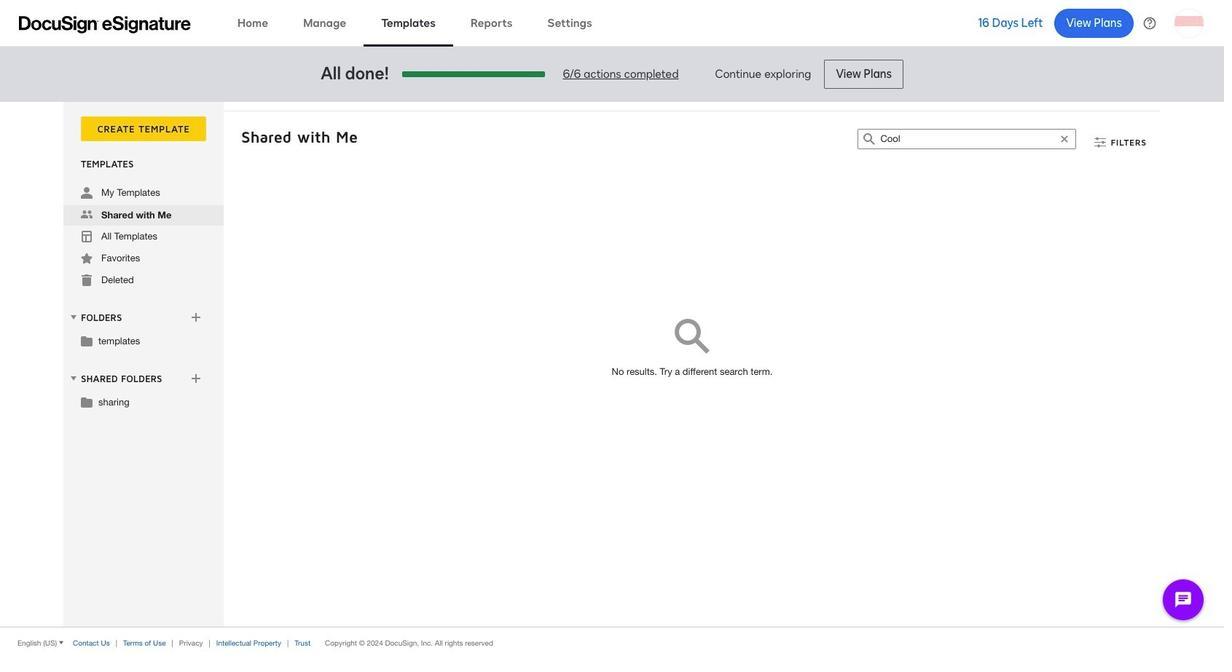 Task type: describe. For each thing, give the bounding box(es) containing it.
view folders image
[[68, 312, 79, 323]]

your uploaded profile image image
[[1174, 8, 1204, 38]]

docusign esignature image
[[19, 16, 191, 33]]

templates image
[[81, 231, 93, 243]]

shared image
[[81, 209, 93, 221]]

star filled image
[[81, 253, 93, 264]]

user image
[[81, 187, 93, 199]]

folder image
[[81, 396, 93, 408]]



Task type: locate. For each thing, give the bounding box(es) containing it.
more info region
[[0, 627, 1224, 659]]

trash image
[[81, 275, 93, 286]]

view shared folders image
[[68, 373, 79, 385]]

folder image
[[81, 335, 93, 347]]

Search Shared with Me text field
[[880, 130, 1054, 149]]

secondary navigation region
[[63, 102, 1164, 627]]



